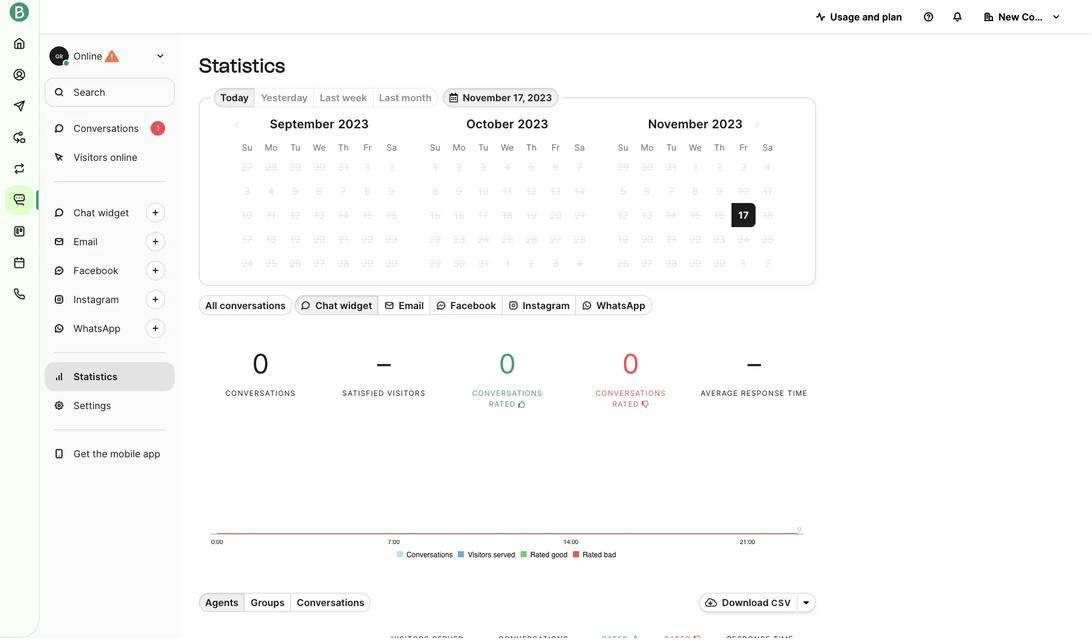 Task type: locate. For each thing, give the bounding box(es) containing it.
0 horizontal spatial 0
[[252, 348, 269, 380]]

november inside button
[[463, 92, 511, 104]]

0 horizontal spatial conversations rated
[[472, 389, 543, 409]]

0 vertical spatial statistics
[[199, 54, 285, 77]]

visitors
[[74, 151, 107, 163]]

17 grid
[[611, 140, 780, 276]]

usage
[[830, 11, 860, 23]]

0 horizontal spatial bad image
[[642, 401, 649, 408]]

3 su from the left
[[618, 142, 628, 153]]

1 horizontal spatial mo
[[453, 142, 466, 153]]

0
[[252, 348, 269, 380], [499, 348, 516, 380], [622, 348, 639, 380]]

0 horizontal spatial whatsapp
[[74, 322, 121, 334]]

– for visitors
[[377, 348, 391, 380]]

0 horizontal spatial instagram
[[74, 293, 119, 306]]

2 horizontal spatial 0
[[622, 348, 639, 380]]

17,
[[513, 92, 525, 104]]

2 – from the left
[[748, 348, 761, 380]]

– up satisfied visitors
[[377, 348, 391, 380]]

2 rated from the left
[[613, 400, 639, 409]]

grid for september
[[235, 140, 404, 276]]

0 horizontal spatial grid
[[235, 140, 404, 276]]

17 button
[[732, 203, 756, 227]]

3 heading from the left
[[611, 117, 780, 140]]

2 horizontal spatial we
[[689, 142, 702, 153]]

statistics up today
[[199, 54, 285, 77]]

company
[[1022, 11, 1066, 23]]

1 horizontal spatial rated
[[613, 400, 639, 409]]

2 fr from the left
[[552, 142, 560, 153]]

1 vertical spatial conversations
[[297, 597, 365, 609]]

1 vertical spatial facebook
[[450, 299, 496, 311]]

rated
[[489, 400, 516, 409], [613, 400, 639, 409]]

mo for october
[[453, 142, 466, 153]]

plan
[[882, 11, 902, 23]]

chat widget button
[[295, 296, 378, 315]]

we down october 2023
[[501, 142, 514, 153]]

0 horizontal spatial email
[[74, 236, 98, 248]]

sa
[[387, 142, 397, 153], [575, 142, 585, 153], [763, 142, 773, 153]]

mo for november
[[641, 142, 654, 153]]

0 horizontal spatial th
[[338, 142, 349, 153]]

widget up email link
[[98, 207, 129, 219]]

chat widget left email button
[[315, 299, 372, 311]]

0 horizontal spatial rated
[[489, 400, 516, 409]]

csv
[[771, 598, 791, 608]]

1 0 from the left
[[252, 348, 269, 380]]

rated for the top bad image
[[613, 400, 639, 409]]

chat inside "link"
[[74, 207, 95, 219]]

0 horizontal spatial sa
[[387, 142, 397, 153]]

search link
[[45, 78, 175, 107]]

facebook inside button
[[450, 299, 496, 311]]

su inside 17 grid
[[618, 142, 628, 153]]

1 vertical spatial widget
[[340, 299, 372, 311]]

1 horizontal spatial facebook
[[450, 299, 496, 311]]

1 vertical spatial email
[[399, 299, 424, 311]]

1 su from the left
[[242, 142, 252, 153]]

statistics up settings
[[74, 371, 117, 383]]

new
[[999, 11, 1020, 23]]

instagram button
[[502, 296, 576, 315]]

1 horizontal spatial conversations
[[297, 597, 365, 609]]

2 th from the left
[[526, 142, 537, 153]]

groups
[[251, 597, 285, 609]]

1 – from the left
[[377, 348, 391, 380]]

whatsapp button
[[576, 296, 652, 315]]

email inside button
[[399, 299, 424, 311]]

visitors
[[387, 389, 426, 398]]

1 vertical spatial chat
[[315, 299, 338, 311]]

fr inside 17 grid
[[740, 142, 748, 153]]

1 tu from the left
[[290, 142, 300, 153]]

tu down september
[[290, 142, 300, 153]]

su
[[242, 142, 252, 153], [430, 142, 440, 153], [618, 142, 628, 153]]

0 vertical spatial whatsapp
[[596, 299, 646, 311]]

2 tu from the left
[[478, 142, 488, 153]]

gr
[[55, 53, 63, 59]]

2 we from the left
[[501, 142, 514, 153]]

3 sa from the left
[[763, 142, 773, 153]]

instagram inside instagram link
[[74, 293, 119, 306]]

0 horizontal spatial november
[[463, 92, 511, 104]]

tu
[[290, 142, 300, 153], [478, 142, 488, 153], [666, 142, 676, 153]]

average
[[701, 389, 738, 398]]

0 horizontal spatial tu
[[290, 142, 300, 153]]

0 horizontal spatial mo
[[265, 142, 278, 153]]

1 horizontal spatial chat widget
[[315, 299, 372, 311]]

october
[[466, 117, 514, 132]]

good image
[[519, 401, 526, 408]]

1 th from the left
[[338, 142, 349, 153]]

2 horizontal spatial tu
[[666, 142, 676, 153]]

th inside 17 grid
[[714, 142, 725, 153]]

2 conversations rated from the left
[[596, 389, 666, 409]]

whatsapp inside 'link'
[[74, 322, 121, 334]]

2 horizontal spatial sa
[[763, 142, 773, 153]]

tu down the october
[[478, 142, 488, 153]]

1 rated from the left
[[489, 400, 516, 409]]

1 horizontal spatial bad image
[[694, 636, 701, 638]]

0 vertical spatial november
[[463, 92, 511, 104]]

we down november 2023
[[689, 142, 702, 153]]

1 vertical spatial bad image
[[694, 636, 701, 638]]

3 we from the left
[[689, 142, 702, 153]]

0 vertical spatial chat
[[74, 207, 95, 219]]

2 grid from the left
[[423, 140, 592, 276]]

email
[[74, 236, 98, 248], [399, 299, 424, 311]]

1 horizontal spatial su
[[430, 142, 440, 153]]

3 fr from the left
[[740, 142, 748, 153]]

app
[[143, 448, 160, 460]]

1 horizontal spatial heading
[[423, 117, 592, 140]]

2 mo from the left
[[453, 142, 466, 153]]

17
[[738, 209, 749, 221]]

0 horizontal spatial chat widget
[[74, 207, 129, 219]]

1 sa from the left
[[387, 142, 397, 153]]

1
[[156, 124, 160, 133]]

2 horizontal spatial su
[[618, 142, 628, 153]]

0 horizontal spatial statistics
[[74, 371, 117, 383]]

november 2023
[[648, 117, 743, 132]]

–
[[377, 348, 391, 380], [748, 348, 761, 380]]

3 tu from the left
[[666, 142, 676, 153]]

heading containing september
[[235, 117, 404, 140]]

online
[[110, 151, 137, 163]]

1 horizontal spatial widget
[[340, 299, 372, 311]]

all
[[205, 299, 217, 311]]

3 mo from the left
[[641, 142, 654, 153]]

sa inside 17 grid
[[763, 142, 773, 153]]

2023 inside button
[[527, 92, 552, 104]]

2 horizontal spatial fr
[[740, 142, 748, 153]]

agents
[[205, 597, 239, 609]]

widget inside "link"
[[98, 207, 129, 219]]

tu inside 17 grid
[[666, 142, 676, 153]]

september
[[270, 117, 334, 132]]

su for november
[[618, 142, 628, 153]]

1 horizontal spatial email
[[399, 299, 424, 311]]

statistics
[[199, 54, 285, 77], [74, 371, 117, 383]]

agents button
[[199, 593, 244, 613]]

1 mo from the left
[[265, 142, 278, 153]]

conversations
[[220, 299, 286, 311], [225, 389, 296, 398], [472, 389, 543, 398], [596, 389, 666, 398]]

1 horizontal spatial instagram
[[523, 299, 570, 311]]

0 vertical spatial email
[[74, 236, 98, 248]]

tu down november 2023
[[666, 142, 676, 153]]

heading
[[235, 117, 404, 140], [423, 117, 592, 140], [611, 117, 780, 140]]

1 vertical spatial november
[[648, 117, 708, 132]]

email up facebook link
[[74, 236, 98, 248]]

we inside 17 grid
[[689, 142, 702, 153]]

we down september 2023
[[313, 142, 326, 153]]

conversations rated for good icon
[[472, 389, 543, 409]]

mo inside 17 grid
[[641, 142, 654, 153]]

conversations
[[74, 122, 139, 134], [297, 597, 365, 609]]

2 horizontal spatial th
[[714, 142, 725, 153]]

1 horizontal spatial 0
[[499, 348, 516, 380]]

3 0 from the left
[[622, 348, 639, 380]]

0 horizontal spatial we
[[313, 142, 326, 153]]

2023 for november 2023
[[712, 117, 743, 132]]

1 fr from the left
[[363, 142, 372, 153]]

0 for the top bad image
[[622, 348, 639, 380]]

th for october
[[526, 142, 537, 153]]

grid
[[235, 140, 404, 276], [423, 140, 592, 276]]

bad image
[[642, 401, 649, 408], [694, 636, 701, 638]]

0 horizontal spatial fr
[[363, 142, 372, 153]]

new company
[[999, 11, 1066, 23]]

1 heading from the left
[[235, 117, 404, 140]]

1 horizontal spatial we
[[501, 142, 514, 153]]

november inside heading
[[648, 117, 708, 132]]

1 vertical spatial statistics
[[74, 371, 117, 383]]

facebook
[[74, 265, 118, 277], [450, 299, 496, 311]]

conversations rated
[[472, 389, 543, 409], [596, 389, 666, 409]]

get
[[74, 448, 90, 460]]

0 horizontal spatial su
[[242, 142, 252, 153]]

0 horizontal spatial chat
[[74, 207, 95, 219]]

satisfied visitors
[[342, 389, 426, 398]]

1 horizontal spatial th
[[526, 142, 537, 153]]

th down november 2023
[[714, 142, 725, 153]]

0 horizontal spatial facebook
[[74, 265, 118, 277]]

email left facebook button
[[399, 299, 424, 311]]

sa for november 2023
[[763, 142, 773, 153]]

fr
[[363, 142, 372, 153], [552, 142, 560, 153], [740, 142, 748, 153]]

1 horizontal spatial grid
[[423, 140, 592, 276]]

we
[[313, 142, 326, 153], [501, 142, 514, 153], [689, 142, 702, 153]]

chat
[[74, 207, 95, 219], [315, 299, 338, 311]]

time
[[788, 389, 808, 398]]

th down september 2023
[[338, 142, 349, 153]]

chat widget
[[74, 207, 129, 219], [315, 299, 372, 311]]

2023
[[527, 92, 552, 104], [338, 117, 369, 132], [518, 117, 549, 132], [712, 117, 743, 132]]

1 horizontal spatial fr
[[552, 142, 560, 153]]

widget left email button
[[340, 299, 372, 311]]

1 horizontal spatial november
[[648, 117, 708, 132]]

1 grid from the left
[[235, 140, 404, 276]]

0 vertical spatial facebook
[[74, 265, 118, 277]]

visitors online link
[[45, 143, 175, 172]]

1 horizontal spatial chat
[[315, 299, 338, 311]]

1 horizontal spatial sa
[[575, 142, 585, 153]]

get the mobile app
[[74, 448, 160, 460]]

1 conversations rated from the left
[[472, 389, 543, 409]]

0 horizontal spatial heading
[[235, 117, 404, 140]]

th
[[338, 142, 349, 153], [526, 142, 537, 153], [714, 142, 725, 153]]

1 we from the left
[[313, 142, 326, 153]]

th down october 2023
[[526, 142, 537, 153]]

0 vertical spatial widget
[[98, 207, 129, 219]]

fr for november
[[740, 142, 748, 153]]

1 vertical spatial chat widget
[[315, 299, 372, 311]]

1 vertical spatial whatsapp
[[74, 322, 121, 334]]

2 su from the left
[[430, 142, 440, 153]]

chat inside button
[[315, 299, 338, 311]]

widget
[[98, 207, 129, 219], [340, 299, 372, 311]]

0 horizontal spatial widget
[[98, 207, 129, 219]]

online
[[74, 50, 102, 62]]

fr for october
[[552, 142, 560, 153]]

0 horizontal spatial –
[[377, 348, 391, 380]]

sa for september 2023
[[387, 142, 397, 153]]

instagram
[[74, 293, 119, 306], [523, 299, 570, 311]]

2 heading from the left
[[423, 117, 592, 140]]

su for september
[[242, 142, 252, 153]]

0 vertical spatial conversations
[[74, 122, 139, 134]]

november 17, 2023
[[463, 92, 552, 104]]

1 horizontal spatial –
[[748, 348, 761, 380]]

2 horizontal spatial mo
[[641, 142, 654, 153]]

whatsapp
[[596, 299, 646, 311], [74, 322, 121, 334]]

0 vertical spatial chat widget
[[74, 207, 129, 219]]

heading containing november
[[611, 117, 780, 140]]

rated for good icon
[[489, 400, 516, 409]]

– up average response time
[[748, 348, 761, 380]]

1 horizontal spatial whatsapp
[[596, 299, 646, 311]]

3 th from the left
[[714, 142, 725, 153]]

whatsapp link
[[45, 314, 175, 343]]

chat widget up email link
[[74, 207, 129, 219]]

2 0 from the left
[[499, 348, 516, 380]]

usage and plan
[[830, 11, 902, 23]]

mo
[[265, 142, 278, 153], [453, 142, 466, 153], [641, 142, 654, 153]]

november
[[463, 92, 511, 104], [648, 117, 708, 132]]

1 horizontal spatial conversations rated
[[596, 389, 666, 409]]

2 horizontal spatial heading
[[611, 117, 780, 140]]

1 horizontal spatial tu
[[478, 142, 488, 153]]



Task type: describe. For each thing, give the bounding box(es) containing it.
search
[[74, 86, 105, 98]]

tu for october
[[478, 142, 488, 153]]

chat widget inside button
[[315, 299, 372, 311]]

november for november 17, 2023
[[463, 92, 511, 104]]

conversations button
[[290, 593, 371, 613]]

new company button
[[974, 5, 1071, 29]]

widget inside button
[[340, 299, 372, 311]]

0 for good icon
[[499, 348, 516, 380]]

statistics link
[[45, 362, 175, 391]]

email button
[[378, 296, 430, 315]]

solo image
[[804, 598, 810, 608]]

the
[[93, 448, 107, 460]]

chat widget inside "link"
[[74, 207, 129, 219]]

tu for september
[[290, 142, 300, 153]]

all conversations
[[205, 299, 286, 311]]

0 vertical spatial bad image
[[642, 401, 649, 408]]

mo for september
[[265, 142, 278, 153]]

instagram link
[[45, 285, 175, 314]]

conversations inside button
[[220, 299, 286, 311]]

groups button
[[244, 593, 290, 613]]

1 horizontal spatial statistics
[[199, 54, 285, 77]]

download csv
[[722, 597, 791, 609]]

heading containing october
[[423, 117, 592, 140]]

fr for september
[[363, 142, 372, 153]]

november for november 2023
[[648, 117, 708, 132]]

email link
[[45, 227, 175, 256]]

mobile
[[110, 448, 140, 460]]

grid for october
[[423, 140, 592, 276]]

we for october
[[501, 142, 514, 153]]

october 2023
[[466, 117, 549, 132]]

settings link
[[45, 391, 175, 420]]

settings
[[74, 400, 111, 412]]

2023 for september 2023
[[338, 117, 369, 132]]

instagram inside instagram button
[[523, 299, 570, 311]]

today button
[[214, 88, 255, 108]]

whatsapp inside button
[[596, 299, 646, 311]]

2 sa from the left
[[575, 142, 585, 153]]

facebook link
[[45, 256, 175, 285]]

0 horizontal spatial conversations
[[74, 122, 139, 134]]

get the mobile app link
[[45, 439, 175, 468]]

average response time
[[701, 389, 808, 398]]

we for september
[[313, 142, 326, 153]]

today
[[220, 92, 249, 104]]

we for november
[[689, 142, 702, 153]]

download
[[722, 597, 769, 609]]

th for november
[[714, 142, 725, 153]]

satisfied
[[342, 389, 385, 398]]

th for september
[[338, 142, 349, 153]]

september 2023
[[270, 117, 369, 132]]

– for response
[[748, 348, 761, 380]]

and
[[862, 11, 880, 23]]

su for october
[[430, 142, 440, 153]]

conversations inside the conversations button
[[297, 597, 365, 609]]

all conversations button
[[199, 296, 292, 315]]

facebook button
[[430, 296, 502, 315]]

response
[[741, 389, 785, 398]]

chat widget link
[[45, 198, 175, 227]]

good image
[[631, 636, 639, 638]]

november 17, 2023 button
[[443, 88, 559, 108]]

visitors online
[[74, 151, 137, 163]]

tu for november
[[666, 142, 676, 153]]

conversations rated for the top bad image
[[596, 389, 666, 409]]

usage and plan button
[[806, 5, 912, 29]]

2023 for october 2023
[[518, 117, 549, 132]]



Task type: vqa. For each thing, say whether or not it's contained in the screenshot.
with
no



